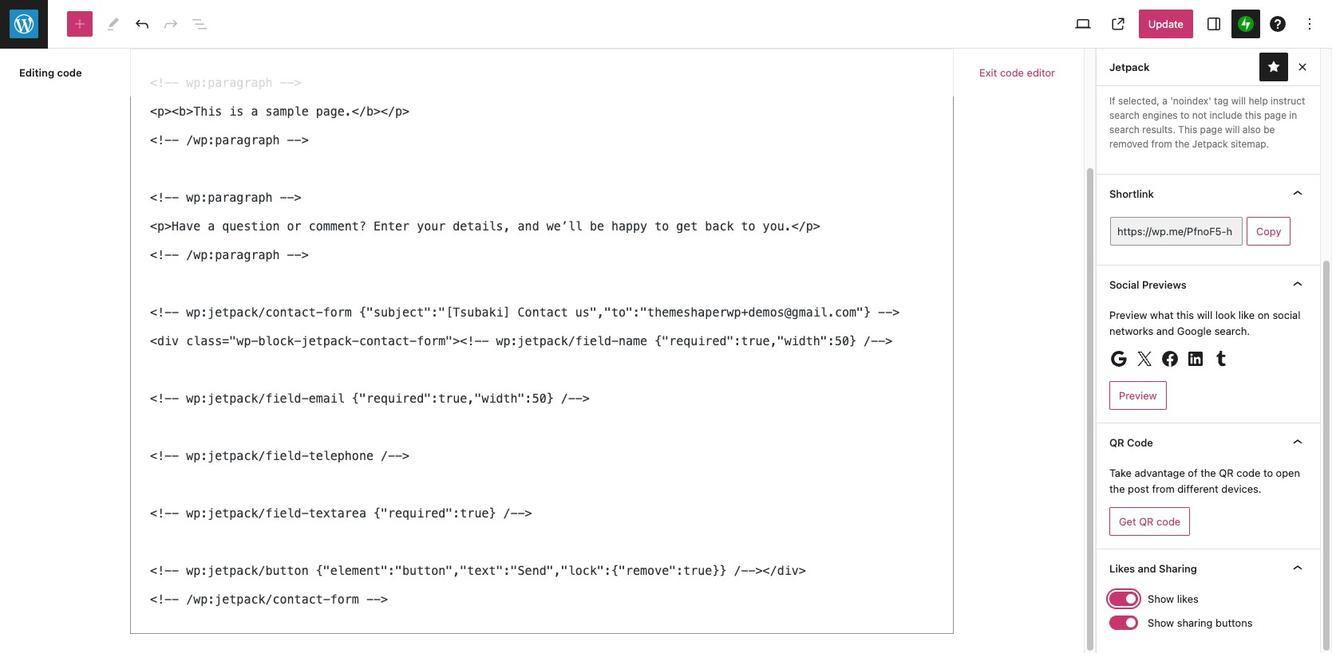 Task type: describe. For each thing, give the bounding box(es) containing it.
get
[[1119, 516, 1136, 529]]

instruct
[[1271, 95, 1306, 107]]

in
[[1290, 109, 1297, 121]]

qr code button
[[1097, 424, 1320, 462]]

what
[[1150, 309, 1174, 322]]

update
[[1149, 18, 1184, 30]]

results.
[[1143, 124, 1176, 136]]

if selected, a 'noindex' tag will help instruct search engines to not include this page in search results. this page will also be removed from the jetpack sitemap.
[[1110, 95, 1306, 150]]

jetpack inside if selected, a 'noindex' tag will help instruct search engines to not include this page in search results. this page will also be removed from the jetpack sitemap.
[[1192, 138, 1228, 150]]

selected,
[[1118, 95, 1160, 107]]

this inside preview what this will look like on social networks and google search.
[[1177, 309, 1194, 322]]

qr code
[[1110, 437, 1153, 450]]

unpin from toolbar image
[[1264, 57, 1284, 77]]

will inside preview what this will look like on social networks and google search.
[[1197, 309, 1213, 322]]

take advantage of the qr code to open the post from different devices.
[[1110, 467, 1300, 495]]

this inside if selected, a 'noindex' tag will help instruct search engines to not include this page in search results. this page will also be removed from the jetpack sitemap.
[[1245, 109, 1262, 121]]

copy
[[1256, 225, 1282, 238]]

show for show sharing buttons
[[1148, 617, 1174, 630]]

this
[[1179, 124, 1198, 136]]

sharing
[[1177, 617, 1213, 630]]

1 horizontal spatial page
[[1200, 124, 1223, 136]]

buttons
[[1216, 617, 1253, 630]]

search inside hide page from search engines
[[1225, 57, 1258, 69]]

hide page from search engines
[[1148, 57, 1258, 84]]

'noindex'
[[1170, 95, 1212, 107]]

code inside take advantage of the qr code to open the post from different devices.
[[1237, 467, 1261, 480]]

view page image
[[1109, 14, 1128, 34]]

0 vertical spatial will
[[1232, 95, 1246, 107]]

a
[[1162, 95, 1168, 107]]

0 horizontal spatial jetpack
[[1110, 61, 1150, 73]]

code right editing
[[57, 66, 82, 79]]

shortlink
[[1110, 188, 1154, 200]]

qr inside dropdown button
[[1110, 437, 1124, 450]]

exit code editor button
[[970, 58, 1065, 87]]

previews
[[1142, 279, 1187, 291]]

the inside if selected, a 'noindex' tag will help instruct search engines to not include this page in search results. this page will also be removed from the jetpack sitemap.
[[1175, 138, 1190, 150]]

preview for preview
[[1119, 390, 1157, 402]]

like
[[1239, 309, 1255, 322]]

copy button
[[1247, 217, 1291, 246]]

help image
[[1268, 14, 1288, 34]]

likes
[[1177, 593, 1199, 606]]

show for show likes
[[1148, 593, 1174, 606]]

engines inside if selected, a 'noindex' tag will help instruct search engines to not include this page in search results. this page will also be removed from the jetpack sitemap.
[[1143, 109, 1178, 121]]

code
[[1127, 437, 1153, 450]]

likes
[[1110, 563, 1135, 576]]

of
[[1188, 467, 1198, 480]]

1 vertical spatial will
[[1225, 124, 1240, 136]]

and inside preview what this will look like on social networks and google search.
[[1157, 325, 1174, 337]]

from inside hide page from search engines
[[1200, 57, 1223, 69]]

settings image
[[1205, 14, 1224, 34]]

1 vertical spatial page
[[1264, 109, 1287, 121]]

code inside button
[[1000, 66, 1024, 79]]

likes and sharing button
[[1097, 550, 1320, 588]]

preview for preview what this will look like on social networks and google search.
[[1110, 309, 1148, 322]]

and inside dropdown button
[[1138, 563, 1156, 576]]

2 horizontal spatial the
[[1201, 467, 1216, 480]]

close plugin image
[[1293, 57, 1312, 77]]



Task type: locate. For each thing, give the bounding box(es) containing it.
engines down hide
[[1148, 71, 1186, 84]]

show likes
[[1148, 593, 1199, 606]]

from
[[1200, 57, 1223, 69], [1151, 138, 1172, 150], [1152, 483, 1175, 495]]

redo image
[[161, 14, 180, 34]]

get qr code
[[1119, 516, 1181, 529]]

sharing
[[1159, 563, 1197, 576]]

2 vertical spatial qr
[[1139, 516, 1154, 529]]

devices.
[[1222, 483, 1262, 495]]

1 vertical spatial the
[[1201, 467, 1216, 480]]

0 vertical spatial search
[[1225, 57, 1258, 69]]

search
[[1225, 57, 1258, 69], [1110, 109, 1140, 121], [1110, 124, 1140, 136]]

google
[[1177, 325, 1212, 337]]

0 vertical spatial and
[[1157, 325, 1174, 337]]

and down what
[[1157, 325, 1174, 337]]

jetpack up selected,
[[1110, 61, 1150, 73]]

0 horizontal spatial the
[[1110, 483, 1125, 495]]

0 vertical spatial show
[[1148, 593, 1174, 606]]

from down results. on the top of the page
[[1151, 138, 1172, 150]]

page inside hide page from search engines
[[1173, 57, 1197, 69]]

the down this
[[1175, 138, 1190, 150]]

editor
[[1027, 66, 1055, 79]]

will up google
[[1197, 309, 1213, 322]]

this up also
[[1245, 109, 1262, 121]]

preview image
[[1073, 14, 1093, 34]]

not
[[1192, 109, 1207, 121]]

qr left code
[[1110, 437, 1124, 450]]

networks
[[1110, 325, 1154, 337]]

will right tag
[[1232, 95, 1246, 107]]

page
[[1173, 57, 1197, 69], [1264, 109, 1287, 121], [1200, 124, 1223, 136]]

social
[[1110, 279, 1140, 291]]

to left not
[[1181, 109, 1190, 121]]

and right likes
[[1138, 563, 1156, 576]]

will down include on the top right of page
[[1225, 124, 1240, 136]]

Start writing with text or HTML text field
[[130, 48, 954, 634]]

from down advantage
[[1152, 483, 1175, 495]]

jetpack down this
[[1192, 138, 1228, 150]]

2 vertical spatial will
[[1197, 309, 1213, 322]]

post
[[1128, 483, 1149, 495]]

2 horizontal spatial qr
[[1219, 467, 1234, 480]]

this
[[1245, 109, 1262, 121], [1177, 309, 1194, 322]]

from inside if selected, a 'noindex' tag will help instruct search engines to not include this page in search results. this page will also be removed from the jetpack sitemap.
[[1151, 138, 1172, 150]]

to inside if selected, a 'noindex' tag will help instruct search engines to not include this page in search results. this page will also be removed from the jetpack sitemap.
[[1181, 109, 1190, 121]]

likes and sharing
[[1110, 563, 1197, 576]]

page up be
[[1264, 109, 1287, 121]]

undo image
[[133, 14, 152, 34]]

0 vertical spatial to
[[1181, 109, 1190, 121]]

0 vertical spatial preview
[[1110, 309, 1148, 322]]

from down settings image
[[1200, 57, 1223, 69]]

1 horizontal spatial jetpack
[[1192, 138, 1228, 150]]

2 horizontal spatial page
[[1264, 109, 1287, 121]]

2 vertical spatial page
[[1200, 124, 1223, 136]]

exit
[[980, 66, 997, 79]]

to
[[1181, 109, 1190, 121], [1264, 467, 1273, 480]]

take
[[1110, 467, 1132, 480]]

different
[[1178, 483, 1219, 495]]

code right the get
[[1157, 516, 1181, 529]]

the down take
[[1110, 483, 1125, 495]]

1 vertical spatial to
[[1264, 467, 1273, 480]]

0 horizontal spatial qr
[[1110, 437, 1124, 450]]

engines up results. on the top of the page
[[1143, 109, 1178, 121]]

0 vertical spatial jetpack
[[1110, 61, 1150, 73]]

1 vertical spatial preview
[[1119, 390, 1157, 402]]

be
[[1264, 124, 1275, 136]]

1 horizontal spatial to
[[1264, 467, 1273, 480]]

1 vertical spatial engines
[[1143, 109, 1178, 121]]

engines
[[1148, 71, 1186, 84], [1143, 109, 1178, 121]]

hide
[[1148, 57, 1170, 69]]

code
[[57, 66, 82, 79], [1000, 66, 1024, 79], [1237, 467, 1261, 480], [1157, 516, 1181, 529]]

advantage
[[1135, 467, 1185, 480]]

2 vertical spatial search
[[1110, 124, 1140, 136]]

1 show from the top
[[1148, 593, 1174, 606]]

tag
[[1214, 95, 1229, 107]]

0 vertical spatial page
[[1173, 57, 1197, 69]]

1 vertical spatial search
[[1110, 109, 1140, 121]]

from inside take advantage of the qr code to open the post from different devices.
[[1152, 483, 1175, 495]]

code inside button
[[1157, 516, 1181, 529]]

preview button
[[1110, 382, 1167, 410]]

get qr code button
[[1110, 508, 1190, 537]]

search up removed
[[1110, 124, 1140, 136]]

to inside take advantage of the qr code to open the post from different devices.
[[1264, 467, 1273, 480]]

preview up networks
[[1110, 309, 1148, 322]]

editing
[[19, 66, 54, 79]]

search left the unpin from toolbar icon
[[1225, 57, 1258, 69]]

engines inside hide page from search engines
[[1148, 71, 1186, 84]]

editing code
[[19, 66, 82, 79]]

qr up devices.
[[1219, 467, 1234, 480]]

0 vertical spatial qr
[[1110, 437, 1124, 450]]

preview
[[1110, 309, 1148, 322], [1119, 390, 1157, 402]]

removed
[[1110, 138, 1149, 150]]

on
[[1258, 309, 1270, 322]]

search.
[[1215, 325, 1250, 337]]

qr inside take advantage of the qr code to open the post from different devices.
[[1219, 467, 1234, 480]]

open
[[1276, 467, 1300, 480]]

code up devices.
[[1237, 467, 1261, 480]]

0 vertical spatial from
[[1200, 57, 1223, 69]]

0 vertical spatial this
[[1245, 109, 1262, 121]]

include
[[1210, 109, 1242, 121]]

code right exit
[[1000, 66, 1024, 79]]

1 horizontal spatial the
[[1175, 138, 1190, 150]]

qr
[[1110, 437, 1124, 450], [1219, 467, 1234, 480], [1139, 516, 1154, 529]]

2 vertical spatial from
[[1152, 483, 1175, 495]]

the
[[1175, 138, 1190, 150], [1201, 467, 1216, 480], [1110, 483, 1125, 495]]

social
[[1273, 309, 1301, 322]]

0 vertical spatial the
[[1175, 138, 1190, 150]]

2 vertical spatial the
[[1110, 483, 1125, 495]]

1 vertical spatial and
[[1138, 563, 1156, 576]]

to left open
[[1264, 467, 1273, 480]]

options image
[[1300, 14, 1320, 34]]

1 vertical spatial qr
[[1219, 467, 1234, 480]]

None text field
[[1110, 217, 1243, 246]]

and
[[1157, 325, 1174, 337], [1138, 563, 1156, 576]]

preview inside preview what this will look like on social networks and google search.
[[1110, 309, 1148, 322]]

help
[[1249, 95, 1268, 107]]

if
[[1110, 95, 1116, 107]]

social previews button
[[1097, 266, 1320, 304]]

sitemap.
[[1231, 138, 1269, 150]]

page down not
[[1200, 124, 1223, 136]]

show sharing buttons
[[1148, 617, 1253, 630]]

qr right the get
[[1139, 516, 1154, 529]]

1 vertical spatial show
[[1148, 617, 1174, 630]]

0 horizontal spatial page
[[1173, 57, 1197, 69]]

preview inside button
[[1119, 390, 1157, 402]]

social previews
[[1110, 279, 1187, 291]]

1 horizontal spatial qr
[[1139, 516, 1154, 529]]

will
[[1232, 95, 1246, 107], [1225, 124, 1240, 136], [1197, 309, 1213, 322]]

preview what this will look like on social networks and google search.
[[1110, 309, 1301, 337]]

look
[[1216, 309, 1236, 322]]

qr inside button
[[1139, 516, 1154, 529]]

page right hide
[[1173, 57, 1197, 69]]

2 show from the top
[[1148, 617, 1174, 630]]

0 vertical spatial engines
[[1148, 71, 1186, 84]]

show down show likes at the right
[[1148, 617, 1174, 630]]

the right of
[[1201, 467, 1216, 480]]

jetpack image
[[1238, 16, 1254, 32]]

show
[[1148, 593, 1174, 606], [1148, 617, 1174, 630]]

this up google
[[1177, 309, 1194, 322]]

exit code editor
[[980, 66, 1055, 79]]

0 horizontal spatial to
[[1181, 109, 1190, 121]]

preview up code
[[1119, 390, 1157, 402]]

jetpack
[[1110, 61, 1150, 73], [1192, 138, 1228, 150]]

1 horizontal spatial this
[[1245, 109, 1262, 121]]

1 vertical spatial jetpack
[[1192, 138, 1228, 150]]

show left likes
[[1148, 593, 1174, 606]]

shortlink button
[[1097, 175, 1320, 213]]

1 vertical spatial from
[[1151, 138, 1172, 150]]

0 horizontal spatial this
[[1177, 309, 1194, 322]]

search down if
[[1110, 109, 1140, 121]]

update button
[[1139, 10, 1193, 38]]

1 vertical spatial this
[[1177, 309, 1194, 322]]

also
[[1243, 124, 1261, 136]]



Task type: vqa. For each thing, say whether or not it's contained in the screenshot.
OVERVIEW Link
no



